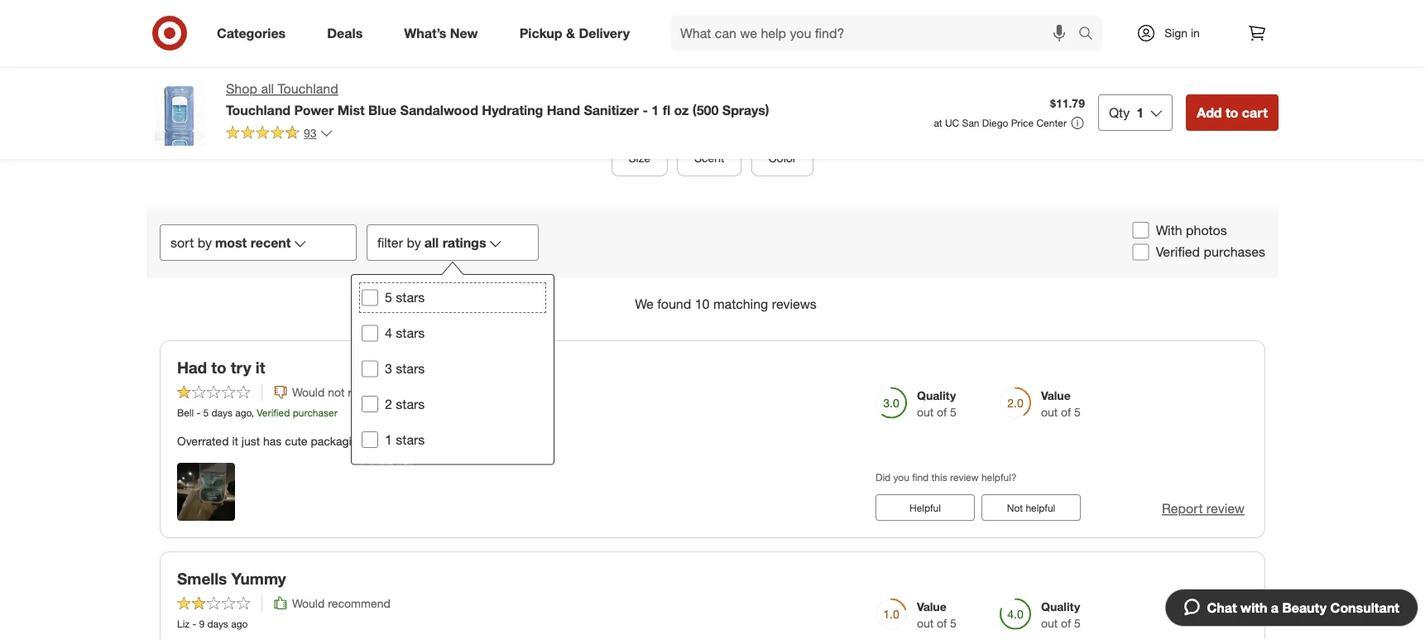 Task type: locate. For each thing, give the bounding box(es) containing it.
0 vertical spatial it
[[256, 358, 265, 377]]

not up 'purchaser'
[[328, 385, 345, 399]]

2 would from the top
[[292, 596, 325, 610]]

0 horizontal spatial it
[[232, 434, 238, 448]]

would recommend
[[292, 596, 391, 610]]

ago up 'just' at the left bottom of the page
[[235, 406, 251, 419]]

this
[[932, 471, 948, 483]]

2 horizontal spatial review
[[1207, 500, 1245, 517]]

days right '9'
[[207, 617, 228, 630]]

0 horizontal spatial 1
[[385, 432, 392, 448]]

1 right qty
[[1137, 104, 1145, 120]]

yummy
[[232, 569, 286, 588]]

days left ,
[[212, 406, 233, 419]]

0 vertical spatial ago
[[235, 406, 251, 419]]

worth
[[388, 434, 418, 448]]

2 horizontal spatial to
[[1226, 104, 1239, 120]]

days for 9
[[207, 617, 228, 630]]

5
[[385, 290, 392, 306], [951, 405, 957, 419], [1075, 405, 1081, 419], [203, 406, 209, 419], [951, 616, 957, 630], [1075, 616, 1081, 630]]

1 vertical spatial days
[[207, 617, 228, 630]]

would not recommend
[[292, 385, 411, 399]]

chat with a beauty consultant button
[[1165, 589, 1419, 627]]

verified right ,
[[257, 406, 290, 419]]

stars up 4 stars
[[396, 290, 425, 306]]

stars right 4
[[396, 325, 425, 341]]

1 horizontal spatial by
[[407, 235, 421, 251]]

$11.79
[[1051, 96, 1086, 111]]

liz
[[177, 617, 190, 630]]

1 horizontal spatial verified
[[1157, 244, 1201, 260]]

1 vertical spatial value out of 5
[[917, 599, 957, 630]]

overrated it just has cute packaging not worth the hype
[[177, 434, 466, 448]]

0 horizontal spatial review
[[715, 44, 746, 56]]

1 horizontal spatial not
[[368, 434, 385, 448]]

ago right '9'
[[231, 617, 248, 630]]

guest review image 1 of 1, zoom in image
[[177, 463, 235, 521]]

deals link
[[313, 15, 384, 51]]

- for liz - 9 days ago
[[192, 617, 196, 630]]

sandalwood
[[400, 102, 479, 118]]

touchland up power
[[278, 81, 338, 97]]

1 vertical spatial ago
[[231, 617, 248, 630]]

0 horizontal spatial by
[[198, 235, 212, 251]]

0 vertical spatial not
[[328, 385, 345, 399]]

blue
[[369, 102, 397, 118]]

what's new
[[404, 25, 478, 41]]

stars right '2'
[[396, 396, 425, 412]]

1 vertical spatial would
[[292, 596, 325, 610]]

not helpful
[[1008, 501, 1056, 514]]

stars for 5 stars
[[396, 290, 425, 306]]

0 horizontal spatial a
[[707, 44, 713, 56]]

9
[[199, 617, 205, 630]]

2 by from the left
[[407, 235, 421, 251]]

stars for 4 stars
[[396, 325, 425, 341]]

not
[[1008, 501, 1024, 514]]

by right sort
[[198, 235, 212, 251]]

stars down 2 stars
[[396, 432, 425, 448]]

sign
[[1165, 26, 1188, 40]]

color button
[[752, 139, 814, 176]]

ago for 5
[[235, 406, 251, 419]]

helpful?
[[982, 471, 1017, 483]]

bell - 5 days ago , verified purchaser
[[177, 406, 338, 419]]

4 stars from the top
[[396, 396, 425, 412]]

fl
[[663, 102, 671, 118]]

sign in link
[[1123, 15, 1226, 51]]

to inside button
[[1226, 104, 1239, 120]]

2 stars from the top
[[396, 325, 425, 341]]

all
[[261, 81, 274, 97], [425, 235, 439, 251]]

to right add
[[1226, 104, 1239, 120]]

sign in
[[1165, 26, 1201, 40]]

review right report
[[1207, 500, 1245, 517]]

1 horizontal spatial quality
[[1042, 599, 1081, 614]]

scent
[[695, 150, 725, 165]]

0 vertical spatial value
[[1042, 388, 1071, 403]]

review right this
[[951, 471, 979, 483]]

a inside button
[[707, 44, 713, 56]]

it
[[256, 358, 265, 377], [232, 434, 238, 448]]

10
[[695, 296, 710, 312]]

all right shop
[[261, 81, 274, 97]]

it right try
[[256, 358, 265, 377]]

1 vertical spatial review
[[951, 471, 979, 483]]

a right with
[[1272, 600, 1279, 616]]

review right 'write' on the top left of page
[[715, 44, 746, 56]]

With photos checkbox
[[1133, 222, 1150, 238]]

at
[[934, 117, 943, 129]]

consultant
[[1331, 600, 1400, 616]]

Verified purchases checkbox
[[1133, 244, 1150, 261]]

- for bell - 5 days ago , verified purchaser
[[197, 406, 200, 419]]

out
[[917, 405, 934, 419], [1042, 405, 1058, 419], [917, 616, 934, 630], [1042, 616, 1058, 630]]

price
[[1012, 117, 1034, 129]]

1 left fl
[[652, 102, 659, 118]]

0 vertical spatial -
[[643, 102, 648, 118]]

0 horizontal spatial quality
[[917, 388, 957, 403]]

report
[[1163, 500, 1203, 517]]

qty
[[1110, 104, 1131, 120]]

categories
[[217, 25, 286, 41]]

chat with a beauty consultant
[[1208, 600, 1400, 616]]

0 vertical spatial touchland
[[278, 81, 338, 97]]

0 horizontal spatial quality out of 5
[[917, 388, 957, 419]]

0 vertical spatial days
[[212, 406, 233, 419]]

0 horizontal spatial not
[[328, 385, 345, 399]]

1 horizontal spatial 1
[[652, 102, 659, 118]]

reviews
[[644, 102, 706, 121]]

ago for 9
[[231, 617, 248, 630]]

stars for 1 stars
[[396, 432, 425, 448]]

of
[[937, 405, 947, 419], [1062, 405, 1072, 419], [937, 616, 947, 630], [1062, 616, 1072, 630]]

not left the worth
[[368, 434, 385, 448]]

purchaser
[[293, 406, 338, 419]]

1 stars from the top
[[396, 290, 425, 306]]

did you find this review helpful?
[[876, 471, 1017, 483]]

verified purchases
[[1157, 244, 1266, 260]]

5 stars from the top
[[396, 432, 425, 448]]

ago
[[235, 406, 251, 419], [231, 617, 248, 630]]

add to cart button
[[1187, 94, 1279, 131]]

- left fl
[[643, 102, 648, 118]]

1 vertical spatial a
[[1272, 600, 1279, 616]]

0 vertical spatial all
[[261, 81, 274, 97]]

a
[[707, 44, 713, 56], [1272, 600, 1279, 616]]

1 vertical spatial touchland
[[226, 102, 291, 118]]

1 vertical spatial -
[[197, 406, 200, 419]]

0 vertical spatial verified
[[1157, 244, 1201, 260]]

all left ratings
[[425, 235, 439, 251]]

by
[[198, 235, 212, 251], [407, 235, 421, 251]]

photos
[[1187, 222, 1228, 238]]

would for smells yummy
[[292, 596, 325, 610]]

0 horizontal spatial verified
[[257, 406, 290, 419]]

5 stars
[[385, 290, 425, 306]]

2 vertical spatial review
[[1207, 500, 1245, 517]]

-
[[643, 102, 648, 118], [197, 406, 200, 419], [192, 617, 196, 630]]

hand
[[547, 102, 580, 118]]

0 vertical spatial value out of 5
[[1042, 388, 1081, 419]]

days for 5
[[212, 406, 233, 419]]

smells yummy
[[177, 569, 286, 588]]

to left try
[[211, 358, 227, 377]]

0 vertical spatial recommend
[[348, 385, 411, 399]]

to right related
[[767, 102, 782, 121]]

1 by from the left
[[198, 235, 212, 251]]

0 vertical spatial a
[[707, 44, 713, 56]]

not
[[328, 385, 345, 399], [368, 434, 385, 448]]

verified
[[1157, 244, 1201, 260], [257, 406, 290, 419]]

write
[[680, 44, 704, 56]]

- left '9'
[[192, 617, 196, 630]]

0 vertical spatial would
[[292, 385, 325, 399]]

pickup & delivery
[[520, 25, 630, 41]]

overrated
[[177, 434, 229, 448]]

a right 'write' on the top left of page
[[707, 44, 713, 56]]

shop
[[226, 81, 257, 97]]

1 horizontal spatial a
[[1272, 600, 1279, 616]]

sprays)
[[723, 102, 770, 118]]

most
[[215, 235, 247, 251]]

stars for 2 stars
[[396, 396, 425, 412]]

we found 10 matching reviews
[[635, 296, 817, 312]]

stars right 3 on the bottom of page
[[396, 361, 425, 377]]

1 vertical spatial not
[[368, 434, 385, 448]]

by right filter
[[407, 235, 421, 251]]

0 horizontal spatial all
[[261, 81, 274, 97]]

3 stars from the top
[[396, 361, 425, 377]]

1 vertical spatial value
[[917, 599, 947, 614]]

did
[[876, 471, 891, 483]]

it left 'just' at the left bottom of the page
[[232, 434, 238, 448]]

2 vertical spatial -
[[192, 617, 196, 630]]

touchland
[[278, 81, 338, 97], [226, 102, 291, 118]]

verified down with
[[1157, 244, 1201, 260]]

size
[[629, 150, 651, 165]]

1 horizontal spatial quality out of 5
[[1042, 599, 1081, 630]]

had
[[177, 358, 207, 377]]

- right bell
[[197, 406, 200, 419]]

smells
[[177, 569, 227, 588]]

not helpful button
[[982, 494, 1081, 521]]

would for had to try it
[[292, 385, 325, 399]]

1 right 1 stars option in the left of the page
[[385, 432, 392, 448]]

0 horizontal spatial to
[[211, 358, 227, 377]]

0 horizontal spatial value
[[917, 599, 947, 614]]

0 vertical spatial review
[[715, 44, 746, 56]]

value out of 5
[[1042, 388, 1081, 419], [917, 599, 957, 630]]

review
[[715, 44, 746, 56], [951, 471, 979, 483], [1207, 500, 1245, 517]]

1 would from the top
[[292, 385, 325, 399]]

touchland down shop
[[226, 102, 291, 118]]

with
[[1157, 222, 1183, 238]]

stars
[[396, 290, 425, 306], [396, 325, 425, 341], [396, 361, 425, 377], [396, 396, 425, 412], [396, 432, 425, 448]]

1 vertical spatial all
[[425, 235, 439, 251]]

add
[[1198, 104, 1223, 120]]

found
[[658, 296, 692, 312]]



Task type: vqa. For each thing, say whether or not it's contained in the screenshot.
the right IMAGES
no



Task type: describe. For each thing, give the bounding box(es) containing it.
review inside button
[[1207, 500, 1245, 517]]

1 horizontal spatial all
[[425, 235, 439, 251]]

oz
[[675, 102, 689, 118]]

power
[[294, 102, 334, 118]]

matching
[[714, 296, 769, 312]]

1 vertical spatial verified
[[257, 406, 290, 419]]

3 stars checkbox
[[362, 361, 378, 377]]

what's
[[404, 25, 447, 41]]

pickup & delivery link
[[506, 15, 651, 51]]

2 stars
[[385, 396, 425, 412]]

filter by all ratings
[[378, 235, 486, 251]]

try
[[231, 358, 251, 377]]

reviews related to
[[644, 102, 782, 121]]

4 stars
[[385, 325, 425, 341]]

bell
[[177, 406, 194, 419]]

0 vertical spatial quality
[[917, 388, 957, 403]]

color
[[769, 150, 797, 165]]

(500
[[693, 102, 719, 118]]

2 horizontal spatial 1
[[1137, 104, 1145, 120]]

sanitizer
[[584, 102, 639, 118]]

1 stars
[[385, 432, 425, 448]]

with
[[1241, 600, 1268, 616]]

1 vertical spatial recommend
[[328, 596, 391, 610]]

helpful
[[1026, 501, 1056, 514]]

1 vertical spatial it
[[232, 434, 238, 448]]

you
[[894, 471, 910, 483]]

review inside button
[[715, 44, 746, 56]]

by for sort by
[[198, 235, 212, 251]]

size button
[[612, 139, 668, 176]]

reviews
[[772, 296, 817, 312]]

report review button
[[1163, 499, 1245, 518]]

to for had to try it
[[211, 358, 227, 377]]

chat
[[1208, 600, 1238, 616]]

related
[[711, 102, 763, 121]]

1 horizontal spatial to
[[767, 102, 782, 121]]

sort
[[171, 235, 194, 251]]

delivery
[[579, 25, 630, 41]]

1 vertical spatial quality
[[1042, 599, 1081, 614]]

4 stars checkbox
[[362, 325, 378, 342]]

cart
[[1243, 104, 1269, 120]]

by for filter by
[[407, 235, 421, 251]]

recent
[[251, 235, 291, 251]]

qty 1
[[1110, 104, 1145, 120]]

has
[[263, 434, 282, 448]]

liz - 9 days ago
[[177, 617, 248, 630]]

shop all touchland touchland power mist blue sandalwood hydrating hand sanitizer - 1 fl oz (500 sprays)
[[226, 81, 770, 118]]

pickup
[[520, 25, 563, 41]]

3
[[385, 361, 392, 377]]

1 horizontal spatial it
[[256, 358, 265, 377]]

helpful button
[[876, 494, 975, 521]]

find
[[913, 471, 929, 483]]

to for add to cart
[[1226, 104, 1239, 120]]

1 horizontal spatial review
[[951, 471, 979, 483]]

,
[[251, 406, 254, 419]]

1 inside shop all touchland touchland power mist blue sandalwood hydrating hand sanitizer - 1 fl oz (500 sprays)
[[652, 102, 659, 118]]

stars for 3 stars
[[396, 361, 425, 377]]

purchases
[[1204, 244, 1266, 260]]

san
[[963, 117, 980, 129]]

image of touchland power mist blue sandalwood hydrating hand sanitizer - 1 fl oz (500 sprays) image
[[147, 79, 213, 146]]

1 horizontal spatial value
[[1042, 388, 1071, 403]]

0 horizontal spatial value out of 5
[[917, 599, 957, 630]]

2
[[385, 396, 392, 412]]

add to cart
[[1198, 104, 1269, 120]]

sort by most recent
[[171, 235, 291, 251]]

in
[[1192, 26, 1201, 40]]

categories link
[[203, 15, 307, 51]]

&
[[566, 25, 575, 41]]

93 link
[[226, 125, 333, 144]]

mist
[[338, 102, 365, 118]]

report review
[[1163, 500, 1245, 517]]

5 stars checkbox
[[362, 290, 378, 306]]

helpful
[[910, 501, 941, 514]]

1 stars checkbox
[[362, 431, 378, 448]]

center
[[1037, 117, 1067, 129]]

search
[[1071, 27, 1111, 43]]

What can we help you find? suggestions appear below search field
[[671, 15, 1083, 51]]

diego
[[983, 117, 1009, 129]]

new
[[450, 25, 478, 41]]

a inside button
[[1272, 600, 1279, 616]]

ratings
[[443, 235, 486, 251]]

filter
[[378, 235, 403, 251]]

0 vertical spatial quality out of 5
[[917, 388, 957, 419]]

2 stars checkbox
[[362, 396, 378, 413]]

93
[[304, 126, 317, 140]]

cute
[[285, 434, 308, 448]]

all inside shop all touchland touchland power mist blue sandalwood hydrating hand sanitizer - 1 fl oz (500 sprays)
[[261, 81, 274, 97]]

we
[[635, 296, 654, 312]]

what's new link
[[390, 15, 499, 51]]

beauty
[[1283, 600, 1327, 616]]

scent button
[[678, 139, 742, 176]]

- inside shop all touchland touchland power mist blue sandalwood hydrating hand sanitizer - 1 fl oz (500 sprays)
[[643, 102, 648, 118]]

the
[[421, 434, 437, 448]]

1 horizontal spatial value out of 5
[[1042, 388, 1081, 419]]

deals
[[327, 25, 363, 41]]

write a review
[[680, 44, 746, 56]]

uc
[[946, 117, 960, 129]]

1 vertical spatial quality out of 5
[[1042, 599, 1081, 630]]

packaging
[[311, 434, 365, 448]]

3 stars
[[385, 361, 425, 377]]



